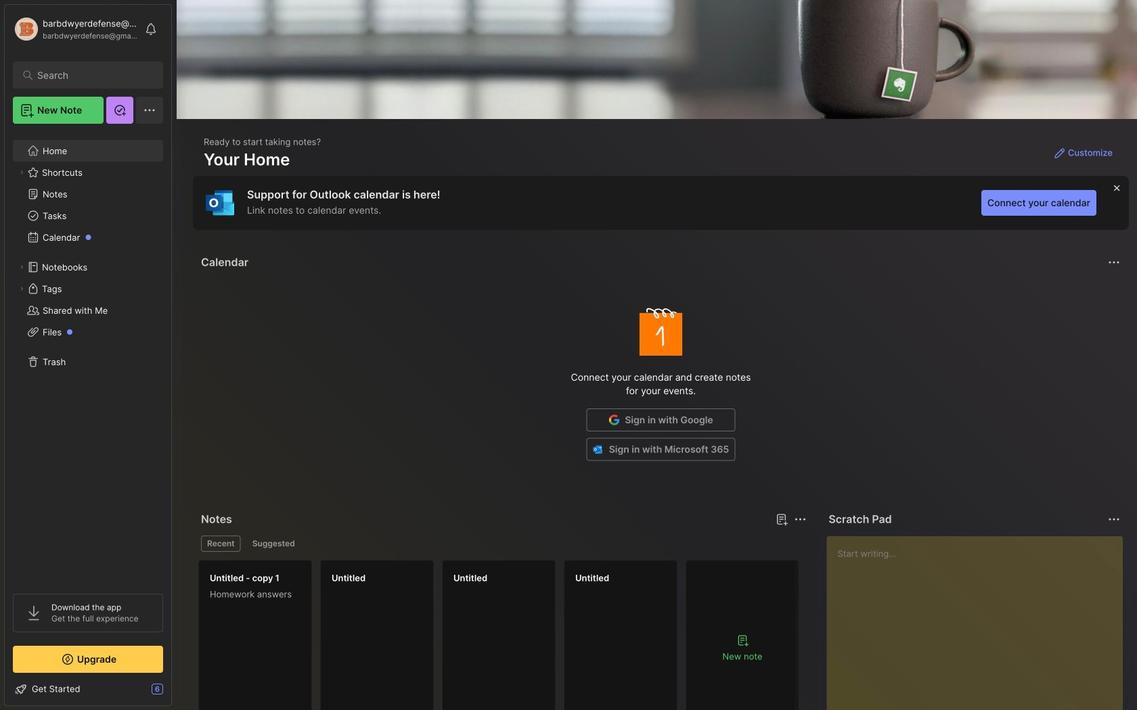 Task type: locate. For each thing, give the bounding box(es) containing it.
expand notebooks image
[[18, 263, 26, 271]]

0 horizontal spatial more actions field
[[791, 510, 810, 529]]

tab
[[201, 536, 241, 552], [246, 536, 301, 552]]

0 horizontal spatial more actions image
[[792, 512, 808, 528]]

Help and Learning task checklist field
[[5, 679, 171, 700]]

None search field
[[37, 67, 145, 83]]

tree
[[5, 132, 171, 582]]

2 tab from the left
[[246, 536, 301, 552]]

more actions image for the bottom more actions field
[[792, 512, 808, 528]]

0 vertical spatial more actions field
[[1105, 253, 1123, 272]]

More actions field
[[1105, 253, 1123, 272], [791, 510, 810, 529]]

none search field inside main element
[[37, 67, 145, 83]]

0 vertical spatial more actions image
[[1106, 254, 1122, 271]]

1 vertical spatial more actions image
[[792, 512, 808, 528]]

1 horizontal spatial more actions image
[[1106, 254, 1122, 271]]

main element
[[0, 0, 176, 711]]

click to collapse image
[[171, 686, 181, 702]]

more actions image
[[1106, 254, 1122, 271], [792, 512, 808, 528]]

1 horizontal spatial tab
[[246, 536, 301, 552]]

0 horizontal spatial tab
[[201, 536, 241, 552]]

1 vertical spatial more actions field
[[791, 510, 810, 529]]

tree inside main element
[[5, 132, 171, 582]]

tab list
[[201, 536, 804, 552]]

1 horizontal spatial more actions field
[[1105, 253, 1123, 272]]

row group
[[198, 560, 807, 711]]

Search text field
[[37, 69, 145, 82]]



Task type: vqa. For each thing, say whether or not it's contained in the screenshot.
Password PASSWORD FIELD
no



Task type: describe. For each thing, give the bounding box(es) containing it.
more actions image for the top more actions field
[[1106, 254, 1122, 271]]

expand tags image
[[18, 285, 26, 293]]

Account field
[[13, 16, 138, 43]]

Start writing… text field
[[837, 537, 1122, 711]]

1 tab from the left
[[201, 536, 241, 552]]



